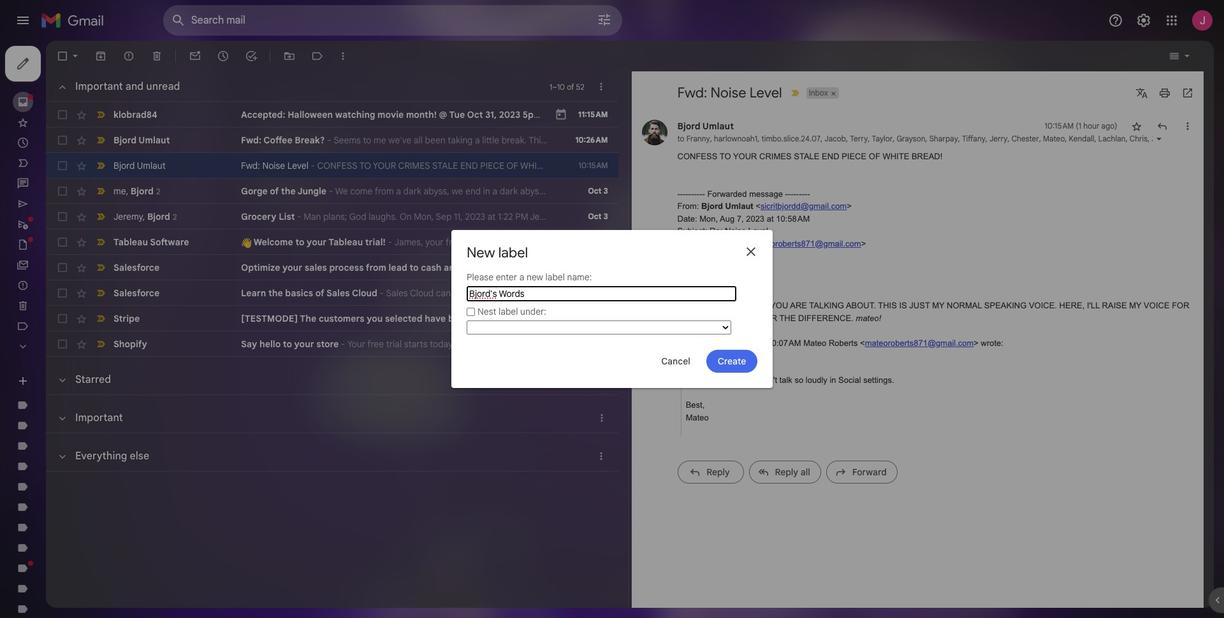 Task type: describe. For each thing, give the bounding box(es) containing it.
22 ﻿͏ from the left
[[725, 339, 725, 350]]

10:58 am
[[777, 214, 810, 224]]

enter
[[496, 272, 517, 283]]

bjord up me
[[114, 160, 135, 172]]

2 oct 3 from the top
[[588, 212, 608, 221]]

sicritbjordd@gmail.com link
[[761, 202, 847, 211]]

sales
[[305, 262, 327, 274]]

1 horizontal spatial >
[[862, 239, 867, 248]]

fwd: coffee break? -
[[241, 135, 334, 146]]

new
[[527, 272, 544, 283]]

gorge of the jungle -
[[241, 186, 335, 197]]

sep for [testmode] the customers you selected have been deleted -
[[583, 314, 598, 323]]

umlaut down klobrad84
[[139, 135, 170, 146]]

halloween
[[288, 109, 333, 121]]

with
[[623, 339, 640, 350]]

13 ﻿͏ from the left
[[704, 339, 704, 350]]

the
[[780, 314, 796, 323]]

35 ﻿͏ from the left
[[754, 339, 754, 350]]

your
[[348, 339, 366, 350]]

26 ﻿͏ from the left
[[734, 339, 734, 350]]

umlaut up me , bjord 2
[[137, 160, 166, 172]]

just
[[910, 301, 931, 311]]

noise for fwd: noise level
[[711, 84, 747, 101]]

i'll
[[1088, 301, 1101, 311]]

welcome
[[254, 237, 293, 248]]

have
[[425, 313, 446, 325]]

taylor
[[872, 134, 893, 144]]

name:
[[568, 272, 592, 283]]

in
[[830, 376, 837, 385]]

mateo down difference.
[[804, 338, 827, 348]]

0 vertical spatial oct
[[467, 109, 483, 121]]

important mainly because you often read messages with this label., sent to my address switch
[[94, 211, 107, 223]]

33 ﻿͏ from the left
[[750, 339, 750, 350]]

fwd: for fwd: coffee break? -
[[241, 135, 262, 146]]

important according to google magic., sent only to me switch for [testmode] the customers you selected have been deleted
[[94, 313, 107, 325]]

24 ﻿͏ from the left
[[729, 339, 729, 350]]

software
[[150, 237, 189, 248]]

difference.
[[799, 314, 854, 323]]

end
[[822, 152, 840, 161]]

(1
[[1077, 121, 1082, 131]]

34 ﻿͏ from the left
[[752, 339, 752, 350]]

11 ﻿͏ from the left
[[700, 339, 700, 350]]

your left sales at the left of the page
[[283, 262, 302, 274]]

6 ﻿͏ from the left
[[688, 339, 688, 350]]

row containing me
[[46, 179, 619, 204]]

cancel
[[662, 356, 691, 367]]

under:
[[521, 306, 547, 318]]

kendall
[[1070, 134, 1095, 144]]

on
[[524, 339, 534, 350]]

welcome to your tableau trial!
[[252, 237, 386, 248]]

crimes
[[760, 152, 792, 161]]

tiffany
[[963, 134, 986, 144]]

a
[[520, 272, 525, 283]]

been
[[448, 313, 470, 325]]

2 tableau from the left
[[329, 237, 363, 248]]

0 horizontal spatial you
[[715, 314, 733, 323]]

white
[[883, 152, 910, 161]]

1 horizontal spatial mateoroberts871@gmail.com
[[866, 338, 974, 348]]

voice.
[[1030, 301, 1058, 311]]

me , bjord 2
[[114, 185, 160, 197]]

advanced search options image
[[592, 7, 618, 33]]

on
[[678, 338, 689, 348]]

6pm
[[551, 109, 570, 121]]

1 vertical spatial label
[[546, 272, 565, 283]]

to right the hello on the bottom left of page
[[283, 339, 292, 350]]

4 ﻿͏ from the left
[[684, 339, 684, 350]]

noise inside ---------- forwarded message --------- from: bjord umlaut < sicritbjordd@gmail.com > date: mon, aug 7, 2023 at 10:58 am subject: re: noise level to: mateo roberts < mateoroberts871@gmail.com >
[[725, 226, 747, 236]]

salesforce for learn the basics of sales cloud
[[114, 288, 160, 299]]

so
[[795, 376, 804, 385]]

Not starred checkbox
[[1131, 120, 1144, 133]]

sharpay
[[930, 134, 959, 144]]

to:
[[678, 239, 689, 248]]

lachlan
[[1099, 134, 1126, 144]]

gorge
[[241, 186, 268, 197]]

14 ﻿͏ from the left
[[706, 339, 706, 350]]

1 3 from the top
[[604, 186, 608, 196]]

7 row from the top
[[46, 255, 619, 281]]

at inside ---------- forwarded message --------- from: bjord umlaut < sicritbjordd@gmail.com > date: mon, aug 7, 2023 at 10:58 am subject: re: noise level to: mateo roberts < mateoroberts871@gmail.com >
[[767, 214, 774, 224]]

fwd: noise level
[[678, 84, 783, 101]]

8 row from the top
[[46, 281, 619, 306]]

important according to google magic., sent only to me switch for optimize your sales process from lead to cash and beyond
[[94, 262, 107, 274]]

klobrad84
[[114, 109, 157, 121]]

grocery list -
[[241, 211, 304, 223]]

31 ﻿͏ from the left
[[745, 339, 745, 350]]

36 ﻿͏ from the left
[[757, 339, 757, 350]]

stale
[[794, 152, 820, 161]]

to
[[720, 152, 731, 161]]

shopify
[[114, 339, 147, 350]]

1 – 10 of 52
[[550, 82, 585, 92]]

know
[[717, 301, 743, 311]]

25 ﻿͏ from the left
[[732, 339, 732, 350]]

1 horizontal spatial roberts
[[829, 338, 858, 348]]

level for fwd: noise level -
[[288, 160, 309, 172]]

15 ﻿͏ from the left
[[709, 339, 709, 350]]

piece
[[842, 152, 867, 161]]

settings image
[[1137, 13, 1152, 28]]

your up sales at the left of the page
[[307, 237, 327, 248]]

7, inside ---------- forwarded message --------- from: bjord umlaut < sicritbjordd@gmail.com > date: mon, aug 7, 2023 at 10:58 am subject: re: noise level to: mateo roberts < mateoroberts871@gmail.com >
[[737, 214, 744, 224]]

mon, inside ---------- forwarded message --------- from: bjord umlaut < sicritbjordd@gmail.com > date: mon, aug 7, 2023 at 10:58 am subject: re: noise level to: mateo roberts < mateoroberts871@gmail.com >
[[700, 214, 718, 224]]

important according to google magic., sent to my address switch for fwd: coffee break?
[[94, 134, 107, 147]]

new label
[[467, 244, 528, 262]]

(cdt)
[[572, 109, 597, 121]]

tue
[[449, 109, 465, 121]]

nest
[[478, 306, 497, 318]]

10:15 am for 10:15 am (1 hour ago)
[[1045, 121, 1075, 131]]

new label alert dialog
[[452, 230, 773, 389]]

process
[[330, 262, 364, 274]]

about.
[[847, 301, 877, 311]]

1 vertical spatial mateoroberts871@gmail.com link
[[866, 338, 974, 348]]

starting
[[536, 339, 568, 350]]

from
[[366, 262, 387, 274]]

and inside optimize your sales process from lead to cash and beyond link
[[444, 262, 461, 274]]

nest label under:
[[478, 306, 547, 318]]

list
[[279, 211, 295, 223]]

wrote:
[[982, 338, 1004, 348]]

terry
[[851, 134, 869, 144]]

5 ﻿͏ from the left
[[686, 339, 686, 350]]

Please enter a new label name: field
[[467, 286, 737, 302]]

20 ﻿͏ from the left
[[720, 339, 720, 350]]

2 horizontal spatial <
[[861, 338, 866, 348]]

your left the store
[[294, 339, 314, 350]]

jeremy
[[114, 211, 143, 222]]

important
[[75, 80, 123, 93]]

bread!
[[912, 152, 943, 161]]

10:26 am
[[576, 135, 608, 145]]

1 important according to google magic., sent only to me switch from the top
[[94, 108, 107, 121]]

11:15 am
[[579, 110, 608, 119]]

5pm
[[523, 109, 542, 121]]

29 ﻿͏ from the left
[[741, 339, 741, 350]]

bjord up franny
[[678, 121, 701, 132]]

1 horizontal spatial <
[[756, 202, 761, 211]]

row containing jeremy
[[46, 204, 619, 230]]

16 ﻿͏ from the left
[[711, 339, 711, 350]]

1 vertical spatial mon,
[[691, 338, 710, 348]]

harlownoah1
[[714, 134, 758, 144]]

sep 28
[[583, 314, 608, 323]]

fwd: for fwd: noise level
[[678, 84, 708, 101]]

2 ﻿͏ from the left
[[679, 339, 679, 350]]

10 ﻿͏ from the left
[[697, 339, 697, 350]]

3 ﻿͏ from the left
[[681, 339, 681, 350]]

your
[[734, 152, 758, 161]]

10:15 am (1 hour ago)
[[1045, 121, 1118, 131]]

52
[[576, 82, 585, 92]]

to right lead
[[410, 262, 419, 274]]

9 ﻿͏ from the left
[[695, 339, 695, 350]]

19 ﻿͏ from the left
[[718, 339, 718, 350]]

2 vertical spatial >
[[974, 338, 979, 348]]

mateo down best,
[[686, 413, 709, 423]]

7 ﻿͏ from the left
[[690, 339, 690, 350]]

1 vertical spatial 7,
[[729, 338, 736, 348]]

👋 image
[[241, 238, 252, 249]]

label for nest label under:
[[499, 306, 518, 318]]

8 ﻿͏ from the left
[[693, 339, 693, 350]]

cancel button
[[651, 350, 702, 373]]

row containing tableau software
[[46, 230, 619, 255]]

sep for learn the basics of sales cloud -
[[583, 288, 597, 298]]

subject:
[[678, 226, 708, 236]]

accepted: halloween watching movie month! @ tue oct 31, 2023 5pm - 6pm (cdt) (james.peterson1902@gmail.com)
[[241, 109, 747, 121]]

28
[[600, 314, 608, 323]]

[testmode] the customers you selected have been deleted -
[[241, 313, 514, 325]]

please enter a new label name:
[[467, 272, 592, 283]]



Task type: vqa. For each thing, say whether or not it's contained in the screenshot.
day
no



Task type: locate. For each thing, give the bounding box(es) containing it.
4 row from the top
[[46, 179, 619, 204]]

movie
[[378, 109, 404, 121]]

row containing stripe
[[46, 306, 619, 332]]

level inside row
[[288, 160, 309, 172]]

0 horizontal spatial you
[[367, 313, 383, 325]]

1 vertical spatial 2
[[173, 212, 177, 222]]

tableau up process
[[329, 237, 363, 248]]

beyond
[[463, 262, 495, 274]]

None search field
[[163, 5, 623, 36]]

i for i really wish you wouldn't talk so loudly in social settings.
[[686, 376, 689, 385]]

27 ﻿͏ from the left
[[736, 339, 736, 350]]

0 vertical spatial you
[[367, 313, 383, 325]]

not
[[697, 301, 715, 311]]

break?
[[295, 135, 325, 146]]

2 vertical spatial <
[[861, 338, 866, 348]]

2 up the software
[[173, 212, 177, 222]]

5 row from the top
[[46, 204, 619, 230]]

2 up jeremy , bjord 2
[[156, 187, 160, 196]]

the left jungle
[[281, 186, 296, 197]]

1 vertical spatial <
[[748, 239, 753, 248]]

row
[[46, 102, 747, 128], [46, 128, 619, 153], [46, 153, 619, 179], [46, 179, 619, 204], [46, 204, 619, 230], [46, 230, 619, 255], [46, 255, 619, 281], [46, 281, 619, 306], [46, 306, 619, 332], [46, 332, 764, 357]]

1 vertical spatial the
[[269, 288, 283, 299]]

0 vertical spatial mateoroberts871@gmail.com
[[753, 239, 862, 248]]

on mon, aug 7, 2023 at 10:07 am mateo roberts < mateoroberts871@gmail.com > wrote:
[[678, 338, 1004, 348]]

0 vertical spatial 10:15 am
[[1045, 121, 1075, 131]]

0 vertical spatial noise
[[711, 84, 747, 101]]

my right just
[[933, 301, 945, 311]]

7, up create
[[729, 338, 736, 348]]

fwd:
[[678, 84, 708, 101], [241, 135, 262, 146], [241, 160, 260, 172]]

3 row from the top
[[46, 153, 619, 179]]

important and unread tab panel
[[46, 71, 764, 357]]

1 vertical spatial oct 3
[[588, 212, 608, 221]]

18 ﻿͏ from the left
[[716, 339, 716, 350]]

1 tableau from the left
[[114, 237, 148, 248]]

important according to google magic., sent only to me switch
[[94, 108, 107, 121], [94, 236, 107, 249], [94, 262, 107, 274], [94, 287, 107, 300], [94, 313, 107, 325], [94, 338, 107, 351]]

10:15 am left (1
[[1045, 121, 1075, 131]]

30 ﻿͏ from the left
[[743, 339, 743, 350]]

optimize
[[241, 262, 280, 274]]

my right raise
[[1130, 301, 1142, 311]]

0 vertical spatial at
[[767, 214, 774, 224]]

39 ﻿͏ from the left
[[764, 339, 764, 350]]

mateo
[[1044, 134, 1066, 144], [691, 239, 714, 248], [804, 338, 827, 348], [686, 413, 709, 423]]

1 vertical spatial roberts
[[829, 338, 858, 348]]

2 vertical spatial 2023
[[738, 338, 756, 348]]

0 vertical spatial i
[[678, 301, 680, 311]]

umlaut up harlownoah1 on the top of page
[[703, 121, 734, 132]]

at left 10:07 am at right
[[759, 338, 765, 348]]

0 horizontal spatial tableau
[[114, 237, 148, 248]]

> up about.
[[862, 239, 867, 248]]

2 important according to google magic., sent only to me switch from the top
[[94, 236, 107, 249]]

for
[[1173, 301, 1190, 311]]

0 vertical spatial fwd:
[[678, 84, 708, 101]]

important and unread button
[[51, 75, 185, 98]]

i do not know what you are talking about. this is just my normal speaking voice. here, i'll raise my voice for you, so you can hear the difference.
[[678, 301, 1190, 323]]

optimize your sales process from lead to cash and beyond
[[241, 262, 495, 274]]

level down the message
[[749, 226, 769, 236]]

1 vertical spatial bjord umlaut
[[114, 135, 170, 146]]

level left important according to google magic. switch
[[750, 84, 783, 101]]

are
[[791, 301, 808, 311]]

1 vertical spatial noise
[[262, 160, 285, 172]]

bjord down klobrad84
[[114, 135, 137, 146]]

accepted:
[[241, 109, 286, 121]]

2 inside me , bjord 2
[[156, 187, 160, 196]]

mateo down subject: on the top of the page
[[691, 239, 714, 248]]

new
[[467, 244, 495, 262]]

you up free
[[367, 313, 383, 325]]

you for wouldn't
[[732, 376, 745, 385]]

umlaut
[[703, 121, 734, 132], [139, 135, 170, 146], [137, 160, 166, 172], [726, 202, 754, 211]]

salesforce up stripe
[[114, 288, 160, 299]]

wish
[[713, 376, 730, 385]]

0 vertical spatial and
[[126, 80, 144, 93]]

0 horizontal spatial mateoroberts871@gmail.com link
[[753, 239, 862, 248]]

mateoroberts871@gmail.com link down 10:58 am
[[753, 239, 862, 248]]

0 vertical spatial 2
[[156, 187, 160, 196]]

bjord inside ---------- forwarded message --------- from: bjord umlaut < sicritbjordd@gmail.com > date: mon, aug 7, 2023 at 10:58 am subject: re: noise level to: mateo roberts < mateoroberts871@gmail.com >
[[702, 202, 723, 211]]

10 row from the top
[[46, 332, 764, 357]]

bjord up tableau software
[[147, 211, 170, 222]]

jeremy , bjord 2
[[114, 211, 177, 222]]

the
[[281, 186, 296, 197], [269, 288, 283, 299]]

1 important according to google magic., sent to my address switch from the top
[[94, 134, 107, 147]]

oct 3 down 10:26 am
[[588, 186, 608, 196]]

37 ﻿͏ from the left
[[759, 339, 759, 350]]

learn the basics of sales cloud -
[[241, 288, 386, 299]]

voice
[[1145, 301, 1170, 311]]

at left 10:58 am
[[767, 214, 774, 224]]

of for 10
[[567, 82, 575, 92]]

>
[[847, 202, 852, 211], [862, 239, 867, 248], [974, 338, 979, 348]]

franny
[[687, 134, 710, 144]]

important according to google magic., sent only to me switch for say hello to your store
[[94, 338, 107, 351]]

fwd: for fwd: noise level -
[[241, 160, 260, 172]]

---------- forwarded message --------- from: bjord umlaut < sicritbjordd@gmail.com > date: mon, aug 7, 2023 at 10:58 am subject: re: noise level to: mateo roberts < mateoroberts871@gmail.com >
[[678, 189, 867, 248]]

here,
[[1060, 301, 1085, 311]]

17 ﻿͏ from the left
[[713, 339, 713, 350]]

this
[[879, 301, 898, 311]]

-
[[544, 109, 548, 121], [327, 135, 332, 146], [311, 160, 315, 172], [329, 186, 333, 197], [678, 189, 681, 199], [681, 189, 683, 199], [683, 189, 686, 199], [686, 189, 689, 199], [689, 189, 692, 199], [692, 189, 694, 199], [694, 189, 697, 199], [697, 189, 700, 199], [700, 189, 703, 199], [703, 189, 705, 199], [786, 189, 788, 199], [788, 189, 791, 199], [791, 189, 794, 199], [794, 189, 797, 199], [797, 189, 800, 199], [800, 189, 802, 199], [802, 189, 805, 199], [805, 189, 808, 199], [808, 189, 811, 199], [297, 211, 302, 223], [386, 237, 395, 248], [380, 288, 384, 299], [508, 313, 512, 325], [341, 339, 345, 350]]

salesforce for optimize your sales process from lead to cash and beyond
[[114, 262, 160, 274]]

2023 up create
[[738, 338, 756, 348]]

2023 down the message
[[747, 214, 765, 224]]

9 row from the top
[[46, 306, 619, 332]]

2 vertical spatial fwd:
[[241, 160, 260, 172]]

0 horizontal spatial <
[[748, 239, 753, 248]]

2023 right 31,
[[499, 109, 521, 121]]

1 vertical spatial 2023
[[747, 214, 765, 224]]

mon, up "re:"
[[700, 214, 718, 224]]

5 important according to google magic., sent only to me switch from the top
[[94, 313, 107, 325]]

re:
[[710, 226, 723, 236]]

new label heading
[[467, 244, 528, 262]]

> left wrote:
[[974, 338, 979, 348]]

noise down coffee on the left of page
[[262, 160, 285, 172]]

0 horizontal spatial >
[[847, 202, 852, 211]]

10:15 am inside row
[[579, 161, 608, 170]]

2 vertical spatial oct
[[588, 212, 602, 221]]

oct 3 up name:
[[588, 212, 608, 221]]

month!
[[406, 109, 437, 121]]

learn
[[241, 288, 266, 299]]

raise
[[1103, 301, 1128, 311]]

store
[[317, 339, 339, 350]]

,
[[710, 134, 712, 144], [758, 134, 760, 144], [821, 134, 823, 144], [847, 134, 849, 144], [869, 134, 871, 144], [893, 134, 895, 144], [926, 134, 928, 144], [959, 134, 961, 144], [986, 134, 988, 144], [1008, 134, 1010, 144], [1040, 134, 1042, 144], [1066, 134, 1068, 144], [1095, 134, 1097, 144], [1126, 134, 1128, 144], [1149, 134, 1151, 144], [1211, 134, 1215, 144], [126, 185, 128, 197], [143, 211, 145, 222]]

29
[[599, 288, 608, 298]]

level up 'gorge of the jungle -'
[[288, 160, 309, 172]]

4 important according to google magic., sent only to me switch from the top
[[94, 287, 107, 300]]

roberts down difference.
[[829, 338, 858, 348]]

fwd: noise level main content
[[46, 41, 1225, 609]]

2 vertical spatial bjord umlaut
[[114, 160, 166, 172]]

0 vertical spatial mateoroberts871@gmail.com link
[[753, 239, 862, 248]]

social
[[839, 376, 862, 385]]

10:15 am (1 hour ago) cell
[[1045, 120, 1118, 133]]

32 ﻿͏ from the left
[[748, 339, 748, 350]]

to left franny
[[678, 134, 685, 144]]

important and unread
[[75, 80, 180, 93]]

level inside ---------- forwarded message --------- from: bjord umlaut < sicritbjordd@gmail.com > date: mon, aug 7, 2023 at 10:58 am subject: re: noise level to: mateo roberts < mateoroberts871@gmail.com >
[[749, 226, 769, 236]]

1 vertical spatial fwd:
[[241, 135, 262, 146]]

sep 29
[[583, 288, 608, 298]]

label up enter
[[499, 244, 528, 262]]

bjord right me
[[131, 185, 154, 197]]

of for basics
[[316, 288, 325, 299]]

oct down 10:26 am
[[588, 186, 602, 196]]

1 horizontal spatial you
[[732, 376, 745, 385]]

0 vertical spatial oct 3
[[588, 186, 608, 196]]

you up the
[[771, 301, 789, 311]]

zach
[[1152, 134, 1170, 144]]

1 horizontal spatial and
[[444, 262, 461, 274]]

confess to your crimes stale end piece of white bread!
[[678, 152, 943, 161]]

0 vertical spatial level
[[750, 84, 783, 101]]

label right the nest
[[499, 306, 518, 318]]

2 salesforce from the top
[[114, 288, 160, 299]]

2 vertical spatial level
[[749, 226, 769, 236]]

1 ﻿͏ from the left
[[677, 339, 677, 350]]

and up klobrad84
[[126, 80, 144, 93]]

bjord umlaut up me , bjord 2
[[114, 160, 166, 172]]

oct left 31,
[[467, 109, 483, 121]]

> down piece
[[847, 202, 852, 211]]

0 horizontal spatial 2
[[156, 187, 160, 196]]

10:15 am inside cell
[[1045, 121, 1075, 131]]

2 horizontal spatial >
[[974, 338, 979, 348]]

1 vertical spatial you
[[732, 376, 745, 385]]

0 horizontal spatial at
[[759, 338, 765, 348]]

forwarded
[[708, 189, 747, 199]]

[testmode]
[[241, 313, 298, 325]]

0 vertical spatial you
[[771, 301, 789, 311]]

1 row from the top
[[46, 102, 747, 128]]

0 horizontal spatial i
[[678, 301, 680, 311]]

2 row from the top
[[46, 128, 619, 153]]

please
[[467, 272, 494, 283]]

2 for me
[[156, 187, 160, 196]]

sep left 29
[[583, 288, 597, 298]]

1 vertical spatial aug
[[712, 338, 726, 348]]

0 vertical spatial the
[[281, 186, 296, 197]]

you
[[367, 313, 383, 325], [732, 376, 745, 385]]

1 horizontal spatial you
[[771, 301, 789, 311]]

to franny , harlownoah1 , timbo.slice.24.07 , jacob , terry , taylor , grayson , sharpay , tiffany , jerry , chester , mateo , kendall , lachlan , chris , zach
[[678, 134, 1170, 144]]

mateo left kendall
[[1044, 134, 1066, 144]]

mon, up hello
[[691, 338, 710, 348]]

1 sep from the top
[[583, 288, 597, 298]]

grayson
[[897, 134, 926, 144]]

1 oct 3 from the top
[[588, 186, 608, 196]]

2 for jeremy
[[173, 212, 177, 222]]

–
[[553, 82, 557, 92]]

1 vertical spatial at
[[759, 338, 765, 348]]

what
[[745, 301, 769, 311]]

1 horizontal spatial at
[[767, 214, 774, 224]]

2 vertical spatial noise
[[725, 226, 747, 236]]

aug up bjord, at the bottom
[[712, 338, 726, 348]]

noise for fwd: noise level -
[[262, 160, 285, 172]]

search mail image
[[167, 9, 190, 32]]

message
[[750, 189, 783, 199]]

1 vertical spatial 10:15 am
[[579, 161, 608, 170]]

0 vertical spatial salesforce
[[114, 262, 160, 274]]

1 vertical spatial level
[[288, 160, 309, 172]]

1 my from the left
[[933, 301, 945, 311]]

1 salesforce from the top
[[114, 262, 160, 274]]

the right learn
[[269, 288, 283, 299]]

<
[[756, 202, 761, 211], [748, 239, 753, 248], [861, 338, 866, 348]]

7, down forwarded
[[737, 214, 744, 224]]

row containing shopify
[[46, 332, 764, 357]]

1 horizontal spatial 2
[[173, 212, 177, 222]]

0 vertical spatial 2023
[[499, 109, 521, 121]]

2 vertical spatial of
[[316, 288, 325, 299]]

fwd: up the gorge
[[241, 160, 260, 172]]

roberts down "re:"
[[717, 239, 746, 248]]

of right the gorge
[[270, 186, 279, 197]]

Nest label under: checkbox
[[467, 308, 475, 316]]

you down know
[[715, 314, 733, 323]]

noise inside row
[[262, 160, 285, 172]]

you right wish
[[732, 376, 745, 385]]

chester
[[1012, 134, 1040, 144]]

fwd: up '(james.peterson1902@gmail.com)'
[[678, 84, 708, 101]]

label
[[499, 244, 528, 262], [546, 272, 565, 283], [499, 306, 518, 318]]

you for selected
[[367, 313, 383, 325]]

congratulations
[[457, 339, 521, 350]]

chris
[[1130, 134, 1149, 144]]

from:
[[678, 202, 700, 211]]

mateo inside ---------- forwarded message --------- from: bjord umlaut < sicritbjordd@gmail.com > date: mon, aug 7, 2023 at 10:58 am subject: re: noise level to: mateo roberts < mateoroberts871@gmail.com >
[[691, 239, 714, 248]]

of right 10
[[567, 82, 575, 92]]

fwd: left coffee on the left of page
[[241, 135, 262, 146]]

0 vertical spatial 7,
[[737, 214, 744, 224]]

bjord,
[[707, 351, 729, 360]]

navigation
[[0, 41, 153, 619]]

1 vertical spatial >
[[862, 239, 867, 248]]

aug inside ---------- forwarded message --------- from: bjord umlaut < sicritbjordd@gmail.com > date: mon, aug 7, 2023 at 10:58 am subject: re: noise level to: mateo roberts < mateoroberts871@gmail.com >
[[720, 214, 735, 224]]

roberts inside ---------- forwarded message --------- from: bjord umlaut < sicritbjordd@gmail.com > date: mon, aug 7, 2023 at 10:58 am subject: re: noise level to: mateo roberts < mateoroberts871@gmail.com >
[[717, 239, 746, 248]]

38 ﻿͏ from the left
[[761, 339, 761, 350]]

0 horizontal spatial and
[[126, 80, 144, 93]]

date:
[[678, 214, 698, 224]]

2 important according to google magic., sent to my address switch from the top
[[94, 159, 107, 172]]

0 vertical spatial of
[[567, 82, 575, 92]]

2023 inside important and unread tab panel
[[499, 109, 521, 121]]

1 horizontal spatial tableau
[[329, 237, 363, 248]]

important according to google magic., sent to my address switch for fwd: noise level
[[94, 159, 107, 172]]

watching
[[335, 109, 375, 121]]

2 sep from the top
[[583, 314, 598, 323]]

0 vertical spatial roberts
[[717, 239, 746, 248]]

0 horizontal spatial of
[[270, 186, 279, 197]]

0 vertical spatial 3
[[604, 186, 608, 196]]

umlaut down forwarded
[[726, 202, 754, 211]]

bjord umlaut for fwd: noise level -
[[114, 160, 166, 172]]

0 vertical spatial >
[[847, 202, 852, 211]]

0 horizontal spatial 10:15 am
[[579, 161, 608, 170]]

umlaut inside ---------- forwarded message --------- from: bjord umlaut < sicritbjordd@gmail.com > date: mon, aug 7, 2023 at 10:58 am subject: re: noise level to: mateo roberts < mateoroberts871@gmail.com >
[[726, 202, 754, 211]]

0 vertical spatial label
[[499, 244, 528, 262]]

1 vertical spatial and
[[444, 262, 461, 274]]

can
[[735, 314, 752, 323]]

i for i do not know what you are talking about. this is just my normal speaking voice. here, i'll raise my voice for you, so you can hear the difference.
[[678, 301, 680, 311]]

trial!
[[365, 237, 386, 248]]

bjord umlaut up franny
[[678, 121, 734, 132]]

noise right "re:"
[[725, 226, 747, 236]]

i left do
[[678, 301, 680, 311]]

mateoroberts871@gmail.com
[[753, 239, 862, 248], [866, 338, 974, 348]]

2 vertical spatial label
[[499, 306, 518, 318]]

aug up "re:"
[[720, 214, 735, 224]]

0 horizontal spatial my
[[933, 301, 945, 311]]

6 important according to google magic., sent only to me switch from the top
[[94, 338, 107, 351]]

sep left 28
[[583, 314, 598, 323]]

2 horizontal spatial of
[[567, 82, 575, 92]]

important mainly because it was sent directly to you., sent to my address switch
[[94, 185, 107, 198]]

1 vertical spatial oct
[[588, 186, 602, 196]]

your left journey
[[570, 339, 588, 350]]

21 ﻿͏ from the left
[[722, 339, 722, 350]]

oct up name:
[[588, 212, 602, 221]]

selected
[[385, 313, 423, 325]]

label for new label
[[499, 244, 528, 262]]

cash
[[421, 262, 442, 274]]

to right welcome at the top
[[296, 237, 305, 248]]

28 ﻿͏ from the left
[[738, 339, 738, 350]]

and inside important and unread dropdown button
[[126, 80, 144, 93]]

important according to google magic. switch
[[789, 87, 802, 100]]

mateoroberts871@gmail.com inside ---------- forwarded message --------- from: bjord umlaut < sicritbjordd@gmail.com > date: mon, aug 7, 2023 at 10:58 am subject: re: noise level to: mateo roberts < mateoroberts871@gmail.com >
[[753, 239, 862, 248]]

0 horizontal spatial mateoroberts871@gmail.com
[[753, 239, 862, 248]]

speaking
[[985, 301, 1027, 311]]

0 vertical spatial important according to google magic., sent to my address switch
[[94, 134, 107, 147]]

i really wish you wouldn't talk so loudly in social settings.
[[686, 376, 895, 385]]

mon,
[[700, 214, 718, 224], [691, 338, 710, 348]]

important according to google magic., sent only to me switch for learn the basics of sales cloud
[[94, 287, 107, 300]]

0 vertical spatial sep
[[583, 288, 597, 298]]

1 horizontal spatial i
[[686, 376, 689, 385]]

10:15 am down 10:26 am
[[579, 161, 608, 170]]

bjord down forwarded
[[702, 202, 723, 211]]

23 ﻿͏ from the left
[[727, 339, 727, 350]]

at
[[767, 214, 774, 224], [759, 338, 765, 348]]

label right new
[[546, 272, 565, 283]]

1 horizontal spatial 10:15 am
[[1045, 121, 1075, 131]]

you inside row
[[367, 313, 383, 325]]

is
[[900, 301, 908, 311]]

salesforce down tableau software
[[114, 262, 160, 274]]

0 horizontal spatial roberts
[[717, 239, 746, 248]]

i left really
[[686, 376, 689, 385]]

mateoroberts871@gmail.com down 10:58 am
[[753, 239, 862, 248]]

0 vertical spatial bjord umlaut
[[678, 121, 734, 132]]

row containing klobrad84
[[46, 102, 747, 128]]

mateoroberts871@gmail.com link
[[753, 239, 862, 248], [866, 338, 974, 348]]

1 vertical spatial important according to google magic., sent to my address switch
[[94, 159, 107, 172]]

bjord umlaut down klobrad84
[[114, 135, 170, 146]]

0 horizontal spatial 7,
[[729, 338, 736, 348]]

noise up harlownoah1 on the top of page
[[711, 84, 747, 101]]

timbo.slice.24.07
[[762, 134, 821, 144]]

hello
[[260, 339, 281, 350]]

1 horizontal spatial mateoroberts871@gmail.com link
[[866, 338, 974, 348]]

important according to google magic., sent to my address switch
[[94, 134, 107, 147], [94, 159, 107, 172]]

1 vertical spatial you
[[715, 314, 733, 323]]

1 horizontal spatial my
[[1130, 301, 1142, 311]]

1 horizontal spatial 7,
[[737, 214, 744, 224]]

6 row from the top
[[46, 230, 619, 255]]

2 3 from the top
[[604, 212, 608, 221]]

12 ﻿͏ from the left
[[702, 339, 702, 350]]

1 vertical spatial i
[[686, 376, 689, 385]]

mateoroberts871@gmail.com link down i do not know what you are talking about. this is just my normal speaking voice. here, i'll raise my voice for you, so you can hear the difference.
[[866, 338, 974, 348]]

aug
[[720, 214, 735, 224], [712, 338, 726, 348]]

1 horizontal spatial of
[[316, 288, 325, 299]]

0 vertical spatial aug
[[720, 214, 735, 224]]

tableau down jeremy
[[114, 237, 148, 248]]

0 vertical spatial mon,
[[700, 214, 718, 224]]

10:15 am for 10:15 am
[[579, 161, 608, 170]]

best, mateo
[[686, 401, 709, 423]]

2023 inside ---------- forwarded message --------- from: bjord umlaut < sicritbjordd@gmail.com > date: mon, aug 7, 2023 at 10:58 am subject: re: noise level to: mateo roberts < mateoroberts871@gmail.com >
[[747, 214, 765, 224]]

hear
[[755, 314, 778, 323]]

bjord umlaut for fwd: coffee break? -
[[114, 135, 170, 146]]

1
[[550, 82, 553, 92]]

and right cash on the left top of page
[[444, 262, 461, 274]]

10:07 am
[[768, 338, 802, 348]]

1 vertical spatial mateoroberts871@gmail.com
[[866, 338, 974, 348]]

1 vertical spatial salesforce
[[114, 288, 160, 299]]

level for fwd: noise level
[[750, 84, 783, 101]]

i inside i do not know what you are talking about. this is just my normal speaking voice. here, i'll raise my voice for you, so you can hear the difference.
[[678, 301, 680, 311]]

1 vertical spatial of
[[270, 186, 279, 197]]

of left sales
[[316, 288, 325, 299]]

2 inside jeremy , bjord 2
[[173, 212, 177, 222]]

2 my from the left
[[1130, 301, 1142, 311]]

mateoroberts871@gmail.com down i do not know what you are talking about. this is just my normal speaking voice. here, i'll raise my voice for you, so you can hear the difference.
[[866, 338, 974, 348]]

3 important according to google magic., sent only to me switch from the top
[[94, 262, 107, 274]]



